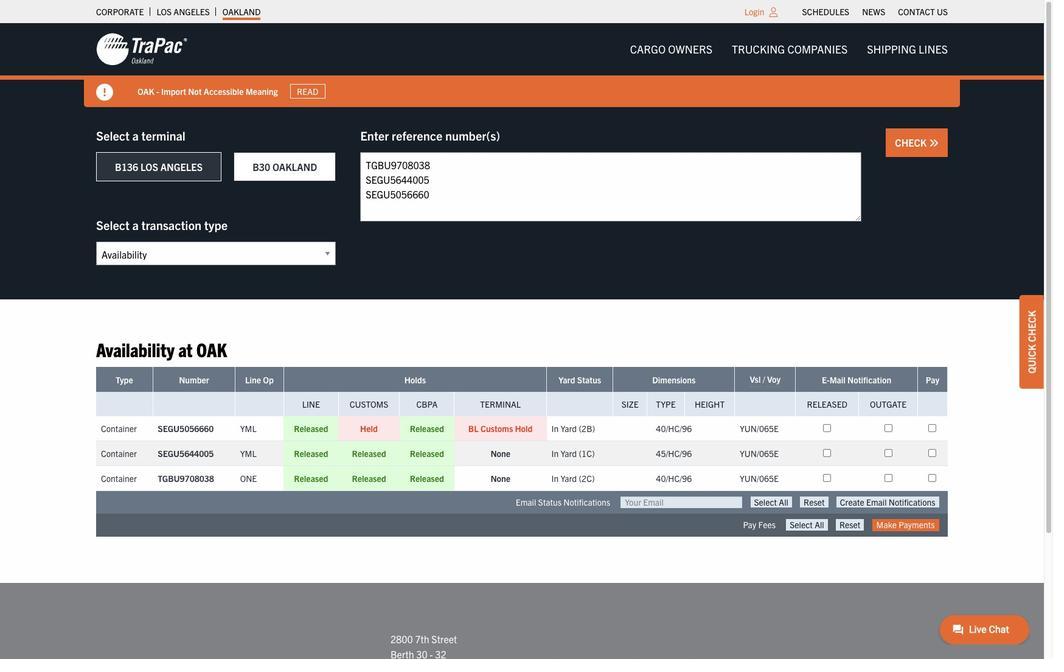 Task type: locate. For each thing, give the bounding box(es) containing it.
1 yml from the top
[[240, 423, 257, 434]]

customs up held
[[350, 399, 388, 410]]

1 container from the top
[[101, 423, 137, 434]]

type
[[116, 374, 133, 385], [656, 399, 676, 410]]

check inside button
[[895, 136, 929, 148]]

1 yun/065e from the top
[[740, 423, 779, 434]]

container for segu5056660
[[101, 423, 137, 434]]

menu bar up shipping
[[796, 3, 954, 20]]

40/hc/96 for in yard (2b)
[[656, 423, 692, 434]]

trucking
[[732, 42, 785, 56]]

solid image
[[96, 84, 113, 101], [929, 138, 939, 148]]

0 vertical spatial none
[[491, 448, 511, 459]]

line
[[245, 374, 261, 385], [302, 399, 320, 410]]

0 horizontal spatial line
[[245, 374, 261, 385]]

number(s)
[[445, 128, 500, 143]]

2 select from the top
[[96, 217, 130, 232]]

a
[[132, 128, 139, 143], [132, 217, 139, 232]]

yard
[[559, 374, 575, 385], [561, 423, 577, 434], [561, 448, 577, 459], [561, 473, 577, 484]]

los up oakland image
[[157, 6, 172, 17]]

None checkbox
[[823, 424, 831, 432], [823, 449, 831, 457], [885, 449, 892, 457], [929, 449, 937, 457], [929, 474, 937, 482], [823, 424, 831, 432], [823, 449, 831, 457], [885, 449, 892, 457], [929, 449, 937, 457], [929, 474, 937, 482]]

availability
[[96, 337, 175, 361]]

in up email status notifications
[[552, 473, 559, 484]]

cargo owners link
[[620, 37, 722, 62]]

yard for (2b)
[[561, 423, 577, 434]]

a left transaction
[[132, 217, 139, 232]]

pay
[[926, 374, 940, 385], [743, 519, 756, 530]]

0 vertical spatial oak
[[138, 86, 154, 97]]

b30
[[253, 161, 270, 173]]

1 horizontal spatial oakland
[[273, 161, 317, 173]]

los right b136
[[141, 161, 158, 173]]

1 vertical spatial a
[[132, 217, 139, 232]]

1 select from the top
[[96, 128, 130, 143]]

1 horizontal spatial status
[[577, 374, 601, 385]]

2 a from the top
[[132, 217, 139, 232]]

email
[[516, 497, 536, 508]]

container
[[101, 423, 137, 434], [101, 448, 137, 459], [101, 473, 137, 484]]

2 container from the top
[[101, 448, 137, 459]]

1 vertical spatial select
[[96, 217, 130, 232]]

notifications
[[564, 497, 610, 508]]

size
[[622, 399, 639, 410]]

1 vertical spatial type
[[656, 399, 676, 410]]

corporate
[[96, 6, 144, 17]]

in for in yard (1c)
[[552, 448, 559, 459]]

terminal
[[480, 399, 521, 410]]

yun/065e for in yard (2c)
[[740, 473, 779, 484]]

op
[[263, 374, 274, 385]]

in up in yard (1c)
[[552, 423, 559, 434]]

0 horizontal spatial pay
[[743, 519, 756, 530]]

menu bar down light image
[[620, 37, 958, 62]]

0 vertical spatial type
[[116, 374, 133, 385]]

reference
[[392, 128, 443, 143]]

hold
[[515, 423, 533, 434]]

0 vertical spatial oakland
[[223, 6, 261, 17]]

1 vertical spatial pay
[[743, 519, 756, 530]]

40/hc/96 down 45/hc/96
[[656, 473, 692, 484]]

40/hc/96 for in yard (2c)
[[656, 473, 692, 484]]

2 yml from the top
[[240, 448, 257, 459]]

type down dimensions
[[656, 399, 676, 410]]

1 vertical spatial menu bar
[[620, 37, 958, 62]]

yun/065e
[[740, 423, 779, 434], [740, 448, 779, 459], [740, 473, 779, 484]]

a left "terminal"
[[132, 128, 139, 143]]

0 vertical spatial yun/065e
[[740, 423, 779, 434]]

b136 los angeles
[[115, 161, 203, 173]]

customs
[[350, 399, 388, 410], [481, 423, 513, 434]]

1 vertical spatial status
[[538, 497, 562, 508]]

cbpa
[[416, 399, 438, 410]]

news
[[862, 6, 886, 17]]

1 horizontal spatial type
[[656, 399, 676, 410]]

0 horizontal spatial customs
[[350, 399, 388, 410]]

contact us
[[898, 6, 948, 17]]

0 vertical spatial menu bar
[[796, 3, 954, 20]]

status right 'email' on the bottom of page
[[538, 497, 562, 508]]

0 horizontal spatial oak
[[138, 86, 154, 97]]

in
[[552, 423, 559, 434], [552, 448, 559, 459], [552, 473, 559, 484]]

0 vertical spatial 40/hc/96
[[656, 423, 692, 434]]

0 horizontal spatial type
[[116, 374, 133, 385]]

type
[[204, 217, 228, 232]]

enter reference number(s)
[[360, 128, 500, 143]]

2 none from the top
[[491, 473, 511, 484]]

oak left -
[[138, 86, 154, 97]]

pay fees
[[743, 519, 776, 530]]

3 container from the top
[[101, 473, 137, 484]]

1 vertical spatial in
[[552, 448, 559, 459]]

1 vertical spatial container
[[101, 448, 137, 459]]

number
[[179, 374, 209, 385]]

schedules
[[802, 6, 850, 17]]

None button
[[751, 497, 792, 508], [800, 497, 829, 508], [837, 497, 939, 508], [786, 519, 828, 530], [836, 519, 864, 530], [751, 497, 792, 508], [800, 497, 829, 508], [837, 497, 939, 508], [786, 519, 828, 530], [836, 519, 864, 530]]

select
[[96, 128, 130, 143], [96, 217, 130, 232]]

oakland right the b30
[[273, 161, 317, 173]]

yard left "(2c)"
[[561, 473, 577, 484]]

None checkbox
[[885, 424, 892, 432], [929, 424, 937, 432], [823, 474, 831, 482], [885, 474, 892, 482], [885, 424, 892, 432], [929, 424, 937, 432], [823, 474, 831, 482], [885, 474, 892, 482]]

1 vertical spatial none
[[491, 473, 511, 484]]

yml for segu5644005
[[240, 448, 257, 459]]

oakland right los angeles
[[223, 6, 261, 17]]

1 a from the top
[[132, 128, 139, 143]]

yard left (2b)
[[561, 423, 577, 434]]

2 yun/065e from the top
[[740, 448, 779, 459]]

none
[[491, 448, 511, 459], [491, 473, 511, 484]]

7th
[[415, 633, 429, 645]]

status for yard
[[577, 374, 601, 385]]

2 in from the top
[[552, 448, 559, 459]]

select up b136
[[96, 128, 130, 143]]

oakland image
[[96, 32, 187, 66]]

line for line
[[302, 399, 320, 410]]

(2b)
[[579, 423, 595, 434]]

1 horizontal spatial solid image
[[929, 138, 939, 148]]

40/hc/96 up 45/hc/96
[[656, 423, 692, 434]]

status up (2b)
[[577, 374, 601, 385]]

pay for pay
[[926, 374, 940, 385]]

select left transaction
[[96, 217, 130, 232]]

1 vertical spatial solid image
[[929, 138, 939, 148]]

1 vertical spatial oakland
[[273, 161, 317, 173]]

1 vertical spatial customs
[[481, 423, 513, 434]]

container for tgbu9708038
[[101, 473, 137, 484]]

shipping
[[867, 42, 916, 56]]

news link
[[862, 3, 886, 20]]

1 40/hc/96 from the top
[[656, 423, 692, 434]]

0 vertical spatial line
[[245, 374, 261, 385]]

terminal
[[141, 128, 186, 143]]

0 vertical spatial pay
[[926, 374, 940, 385]]

2 40/hc/96 from the top
[[656, 473, 692, 484]]

1 horizontal spatial pay
[[926, 374, 940, 385]]

1 vertical spatial line
[[302, 399, 320, 410]]

in up in yard (2c)
[[552, 448, 559, 459]]

yard left (1c)
[[561, 448, 577, 459]]

menu bar
[[796, 3, 954, 20], [620, 37, 958, 62]]

angeles
[[174, 6, 210, 17], [160, 161, 203, 173]]

transaction
[[141, 217, 201, 232]]

login
[[745, 6, 765, 17]]

45/hc/96
[[656, 448, 692, 459]]

1 vertical spatial yml
[[240, 448, 257, 459]]

yard for (1c)
[[561, 448, 577, 459]]

0 vertical spatial container
[[101, 423, 137, 434]]

none for in yard (2c)
[[491, 473, 511, 484]]

in for in yard (2c)
[[552, 473, 559, 484]]

0 horizontal spatial status
[[538, 497, 562, 508]]

1 none from the top
[[491, 448, 511, 459]]

bl
[[468, 423, 479, 434]]

one
[[240, 473, 257, 484]]

1 vertical spatial yun/065e
[[740, 448, 779, 459]]

3 in from the top
[[552, 473, 559, 484]]

0 horizontal spatial check
[[895, 136, 929, 148]]

customs right bl
[[481, 423, 513, 434]]

yml
[[240, 423, 257, 434], [240, 448, 257, 459]]

make
[[877, 519, 897, 530]]

type down availability
[[116, 374, 133, 385]]

0 vertical spatial yml
[[240, 423, 257, 434]]

0 vertical spatial solid image
[[96, 84, 113, 101]]

0 vertical spatial in
[[552, 423, 559, 434]]

2800 7th street
[[391, 633, 457, 645]]

oak right at
[[196, 337, 227, 361]]

0 vertical spatial customs
[[350, 399, 388, 410]]

2 vertical spatial in
[[552, 473, 559, 484]]

bl customs hold
[[468, 423, 533, 434]]

0 vertical spatial check
[[895, 136, 929, 148]]

3 yun/065e from the top
[[740, 473, 779, 484]]

1 vertical spatial oak
[[196, 337, 227, 361]]

los
[[157, 6, 172, 17], [141, 161, 158, 173]]

2 vertical spatial yun/065e
[[740, 473, 779, 484]]

1 vertical spatial los
[[141, 161, 158, 173]]

0 vertical spatial status
[[577, 374, 601, 385]]

1 horizontal spatial check
[[1026, 310, 1038, 342]]

angeles down "terminal"
[[160, 161, 203, 173]]

segu5056660
[[158, 423, 214, 434]]

quick check
[[1026, 310, 1038, 373]]

1 in from the top
[[552, 423, 559, 434]]

Your Email email field
[[621, 497, 743, 508]]

0 vertical spatial select
[[96, 128, 130, 143]]

2 vertical spatial container
[[101, 473, 137, 484]]

2800 7th street footer
[[0, 583, 1044, 659]]

yun/065e for in yard (1c)
[[740, 448, 779, 459]]

angeles left the oakland link
[[174, 6, 210, 17]]

0 vertical spatial a
[[132, 128, 139, 143]]

1 horizontal spatial line
[[302, 399, 320, 410]]

banner
[[0, 23, 1053, 107]]

trucking companies link
[[722, 37, 858, 62]]

1 vertical spatial 40/hc/96
[[656, 473, 692, 484]]



Task type: vqa. For each thing, say whether or not it's contained in the screenshot.
OAK
yes



Task type: describe. For each thing, give the bounding box(es) containing it.
accessible
[[204, 86, 244, 97]]

(1c)
[[579, 448, 595, 459]]

holds
[[404, 374, 426, 385]]

trucking companies
[[732, 42, 848, 56]]

quick check link
[[1020, 295, 1044, 388]]

fees
[[758, 519, 776, 530]]

oak - import not accessible meaning
[[138, 86, 278, 97]]

make payments
[[877, 519, 935, 530]]

1 horizontal spatial customs
[[481, 423, 513, 434]]

lines
[[919, 42, 948, 56]]

read link
[[290, 84, 326, 99]]

in yard (2b)
[[552, 423, 595, 434]]

outgate
[[870, 399, 907, 410]]

yard for (2c)
[[561, 473, 577, 484]]

b30 oakland
[[253, 161, 317, 173]]

los angeles link
[[157, 3, 210, 20]]

at
[[178, 337, 193, 361]]

in for in yard (2b)
[[552, 423, 559, 434]]

none for in yard (1c)
[[491, 448, 511, 459]]

e-mail notification
[[822, 374, 892, 385]]

owners
[[668, 42, 713, 56]]

-
[[156, 86, 159, 97]]

corporate link
[[96, 3, 144, 20]]

los angeles
[[157, 6, 210, 17]]

0 vertical spatial angeles
[[174, 6, 210, 17]]

a for transaction
[[132, 217, 139, 232]]

a for terminal
[[132, 128, 139, 143]]

line for line op
[[245, 374, 261, 385]]

voy
[[767, 374, 781, 385]]

cargo owners
[[630, 42, 713, 56]]

(2c)
[[579, 473, 595, 484]]

make payments link
[[872, 519, 939, 531]]

yard status
[[559, 374, 601, 385]]

status for email
[[538, 497, 562, 508]]

yun/065e for in yard (2b)
[[740, 423, 779, 434]]

segu5644005
[[158, 448, 214, 459]]

light image
[[769, 7, 778, 17]]

select for select a terminal
[[96, 128, 130, 143]]

held
[[360, 423, 378, 434]]

pay for pay fees
[[743, 519, 756, 530]]

2800
[[391, 633, 413, 645]]

yml for segu5056660
[[240, 423, 257, 434]]

not
[[188, 86, 202, 97]]

login link
[[745, 6, 765, 17]]

read
[[297, 86, 319, 97]]

mail
[[830, 374, 846, 385]]

shipping lines
[[867, 42, 948, 56]]

companies
[[788, 42, 848, 56]]

cargo
[[630, 42, 666, 56]]

0 vertical spatial los
[[157, 6, 172, 17]]

1 horizontal spatial oak
[[196, 337, 227, 361]]

0 horizontal spatial solid image
[[96, 84, 113, 101]]

menu bar containing schedules
[[796, 3, 954, 20]]

in yard (2c)
[[552, 473, 595, 484]]

tgbu9708038
[[158, 473, 214, 484]]

schedules link
[[802, 3, 850, 20]]

email status notifications
[[516, 497, 610, 508]]

notification
[[848, 374, 892, 385]]

oakland link
[[223, 3, 261, 20]]

oak inside banner
[[138, 86, 154, 97]]

e-
[[822, 374, 830, 385]]

height
[[695, 399, 725, 410]]

0 horizontal spatial oakland
[[223, 6, 261, 17]]

street
[[432, 633, 457, 645]]

select a terminal
[[96, 128, 186, 143]]

shipping lines link
[[858, 37, 958, 62]]

availability at oak
[[96, 337, 227, 361]]

select for select a transaction type
[[96, 217, 130, 232]]

vsl
[[750, 374, 761, 385]]

menu bar containing cargo owners
[[620, 37, 958, 62]]

contact
[[898, 6, 935, 17]]

contact us link
[[898, 3, 948, 20]]

1 vertical spatial angeles
[[160, 161, 203, 173]]

check button
[[886, 128, 948, 157]]

yard up in yard (2b) on the bottom
[[559, 374, 575, 385]]

dimensions
[[652, 374, 696, 385]]

b136
[[115, 161, 138, 173]]

Enter reference number(s) text field
[[360, 152, 862, 221]]

line op
[[245, 374, 274, 385]]

banner containing cargo owners
[[0, 23, 1053, 107]]

select a transaction type
[[96, 217, 228, 232]]

payments
[[899, 519, 935, 530]]

import
[[161, 86, 186, 97]]

/
[[763, 374, 765, 385]]

solid image inside check button
[[929, 138, 939, 148]]

quick
[[1026, 344, 1038, 373]]

container for segu5644005
[[101, 448, 137, 459]]

meaning
[[246, 86, 278, 97]]

in yard (1c)
[[552, 448, 595, 459]]

enter
[[360, 128, 389, 143]]

1 vertical spatial check
[[1026, 310, 1038, 342]]

us
[[937, 6, 948, 17]]



